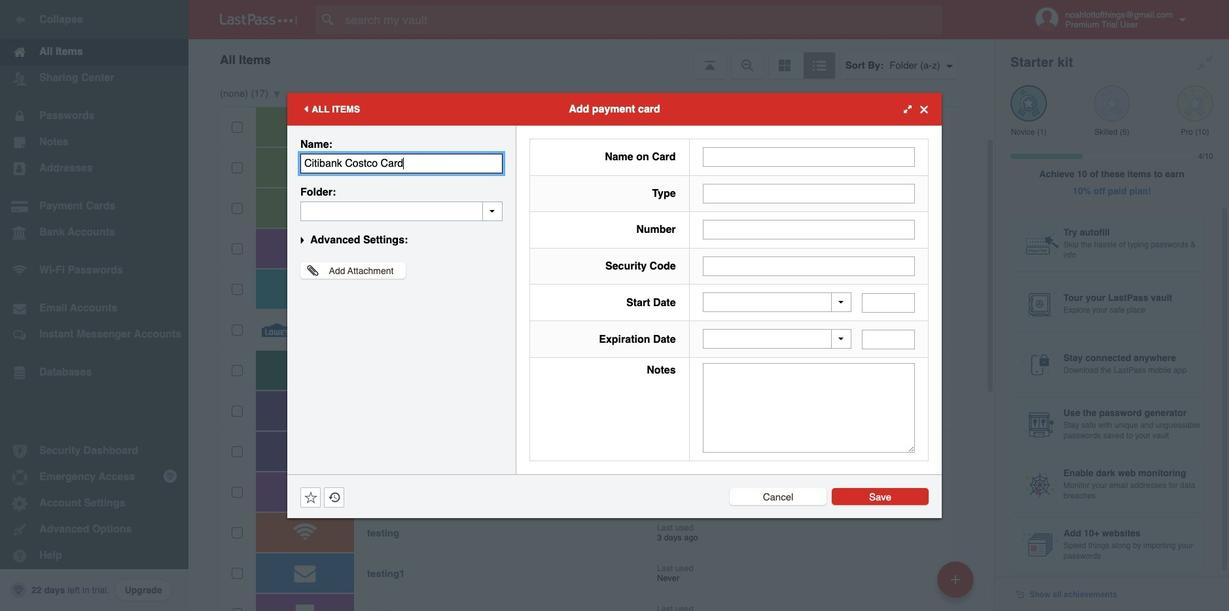 Task type: locate. For each thing, give the bounding box(es) containing it.
None text field
[[300, 154, 503, 173], [300, 202, 503, 221], [862, 293, 915, 313], [862, 330, 915, 349], [300, 154, 503, 173], [300, 202, 503, 221], [862, 293, 915, 313], [862, 330, 915, 349]]

main navigation navigation
[[0, 0, 188, 611]]

Search search field
[[315, 5, 968, 34]]

new item navigation
[[933, 558, 982, 611]]

vault options navigation
[[188, 39, 995, 79]]

dialog
[[287, 93, 942, 518]]

None text field
[[703, 147, 915, 167], [703, 184, 915, 203], [703, 220, 915, 240], [703, 256, 915, 276], [703, 363, 915, 453], [703, 147, 915, 167], [703, 184, 915, 203], [703, 220, 915, 240], [703, 256, 915, 276], [703, 363, 915, 453]]



Task type: vqa. For each thing, say whether or not it's contained in the screenshot.
the New item element
no



Task type: describe. For each thing, give the bounding box(es) containing it.
new item image
[[951, 575, 960, 584]]

search my vault text field
[[315, 5, 968, 34]]

lastpass image
[[220, 14, 297, 26]]



